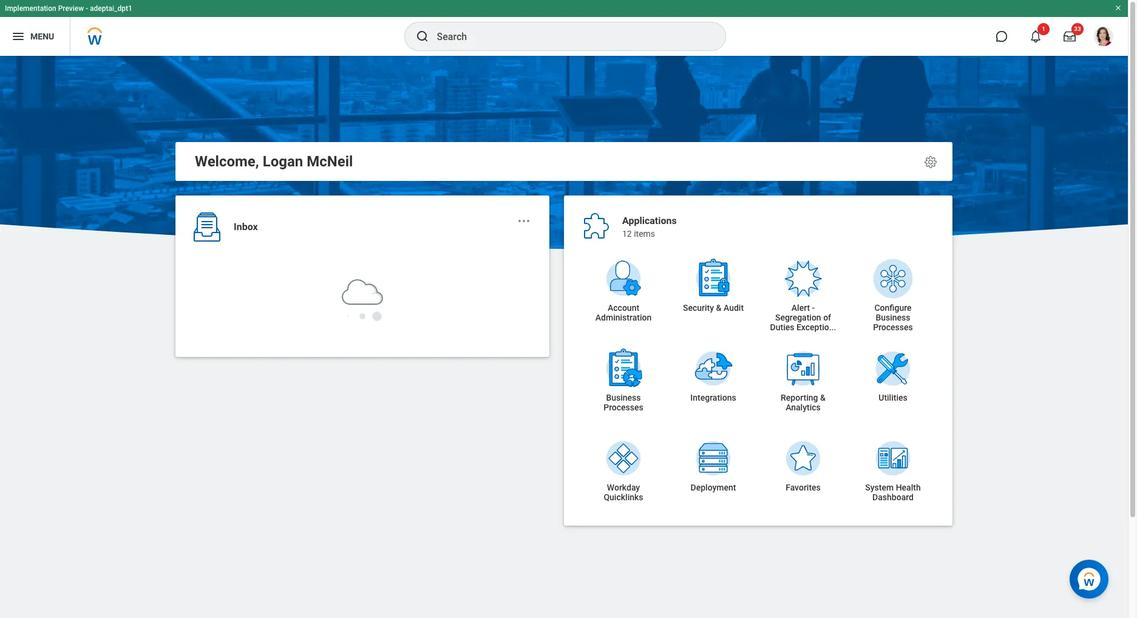 Task type: vqa. For each thing, say whether or not it's contained in the screenshot.


Task type: describe. For each thing, give the bounding box(es) containing it.
inbox large image
[[1064, 30, 1076, 43]]

applications
[[622, 215, 677, 226]]

alert - segregation of duties exceptio ...
[[770, 303, 836, 332]]

reporting & analytics
[[781, 393, 826, 412]]

notifications large image
[[1030, 30, 1042, 43]]

1
[[1042, 26, 1045, 32]]

favorites
[[786, 483, 821, 492]]

related actions image
[[517, 214, 531, 228]]

items
[[634, 229, 655, 239]]

& for audit
[[716, 303, 722, 313]]

33
[[1074, 26, 1081, 32]]

logan
[[263, 153, 303, 170]]

justify image
[[11, 29, 26, 44]]

Search Workday  search field
[[437, 23, 700, 50]]

menu banner
[[0, 0, 1128, 56]]

security
[[683, 303, 714, 313]]

inbox
[[234, 221, 258, 233]]

menu button
[[0, 17, 70, 56]]

33 button
[[1056, 23, 1084, 50]]

configure business processes
[[873, 303, 913, 332]]

deployment
[[691, 483, 736, 492]]

1 vertical spatial processes
[[604, 403, 643, 412]]

- inside the alert - segregation of duties exceptio ...
[[812, 303, 815, 313]]

implementation preview -   adeptai_dpt1
[[5, 4, 132, 13]]

profile logan mcneil image
[[1094, 27, 1114, 49]]

utilities link
[[848, 334, 938, 424]]

applications 12 items
[[622, 215, 677, 239]]

system
[[865, 483, 894, 492]]

close environment banner image
[[1115, 4, 1122, 12]]

favorites link
[[758, 424, 848, 514]]

workday
[[607, 483, 640, 492]]

alert
[[792, 303, 810, 313]]

configure
[[875, 303, 912, 313]]

menu
[[30, 31, 54, 41]]

reporting
[[781, 393, 818, 403]]

business inside business processes
[[606, 393, 641, 403]]

deployment link
[[668, 424, 758, 514]]



Task type: locate. For each thing, give the bounding box(es) containing it.
account administration
[[595, 303, 652, 322]]

1 vertical spatial &
[[820, 393, 826, 403]]

utilities
[[879, 393, 908, 403]]

0 vertical spatial business
[[876, 313, 910, 322]]

- right the alert
[[812, 303, 815, 313]]

configure applications image
[[923, 155, 938, 169]]

-
[[86, 4, 88, 13], [812, 303, 815, 313]]

1 horizontal spatial -
[[812, 303, 815, 313]]

1 horizontal spatial processes
[[873, 322, 913, 332]]

account
[[608, 303, 639, 313]]

0 horizontal spatial &
[[716, 303, 722, 313]]

welcome,
[[195, 153, 259, 170]]

- right preview
[[86, 4, 88, 13]]

exceptio
[[797, 322, 829, 332]]

audit
[[724, 303, 744, 313]]

&
[[716, 303, 722, 313], [820, 393, 826, 403]]

welcome, logan mcneil
[[195, 153, 353, 170]]

integrations link
[[668, 334, 758, 424]]

0 horizontal spatial -
[[86, 4, 88, 13]]

0 vertical spatial -
[[86, 4, 88, 13]]

- inside "menu" banner
[[86, 4, 88, 13]]

mcneil
[[307, 153, 353, 170]]

search image
[[415, 29, 430, 44]]

security & audit link
[[668, 244, 758, 334]]

implementation
[[5, 4, 56, 13]]

adeptai_dpt1
[[90, 4, 132, 13]]

business processes
[[604, 393, 643, 412]]

of
[[823, 313, 831, 322]]

1 vertical spatial business
[[606, 393, 641, 403]]

dashboard
[[873, 492, 914, 502]]

1 button
[[1022, 23, 1050, 50]]

segregation
[[775, 313, 821, 322]]

health
[[896, 483, 921, 492]]

1 horizontal spatial business
[[876, 313, 910, 322]]

& right "reporting" at bottom right
[[820, 393, 826, 403]]

security & audit
[[683, 303, 744, 313]]

0 vertical spatial &
[[716, 303, 722, 313]]

business
[[876, 313, 910, 322], [606, 393, 641, 403]]

administration
[[595, 313, 652, 322]]

business inside configure business processes
[[876, 313, 910, 322]]

& left audit
[[716, 303, 722, 313]]

duties
[[770, 322, 794, 332]]

0 vertical spatial processes
[[873, 322, 913, 332]]

0 horizontal spatial business
[[606, 393, 641, 403]]

1 vertical spatial -
[[812, 303, 815, 313]]

system health dashboard
[[865, 483, 921, 502]]

1 horizontal spatial &
[[820, 393, 826, 403]]

quicklinks
[[604, 492, 643, 502]]

12
[[622, 229, 632, 239]]

0 horizontal spatial processes
[[604, 403, 643, 412]]

workday quicklinks
[[604, 483, 643, 502]]

& inside reporting & analytics
[[820, 393, 826, 403]]

integrations
[[691, 393, 736, 403]]

preview
[[58, 4, 84, 13]]

processes
[[873, 322, 913, 332], [604, 403, 643, 412]]

analytics
[[786, 403, 821, 412]]

...
[[829, 322, 836, 332]]

& for analytics
[[820, 393, 826, 403]]



